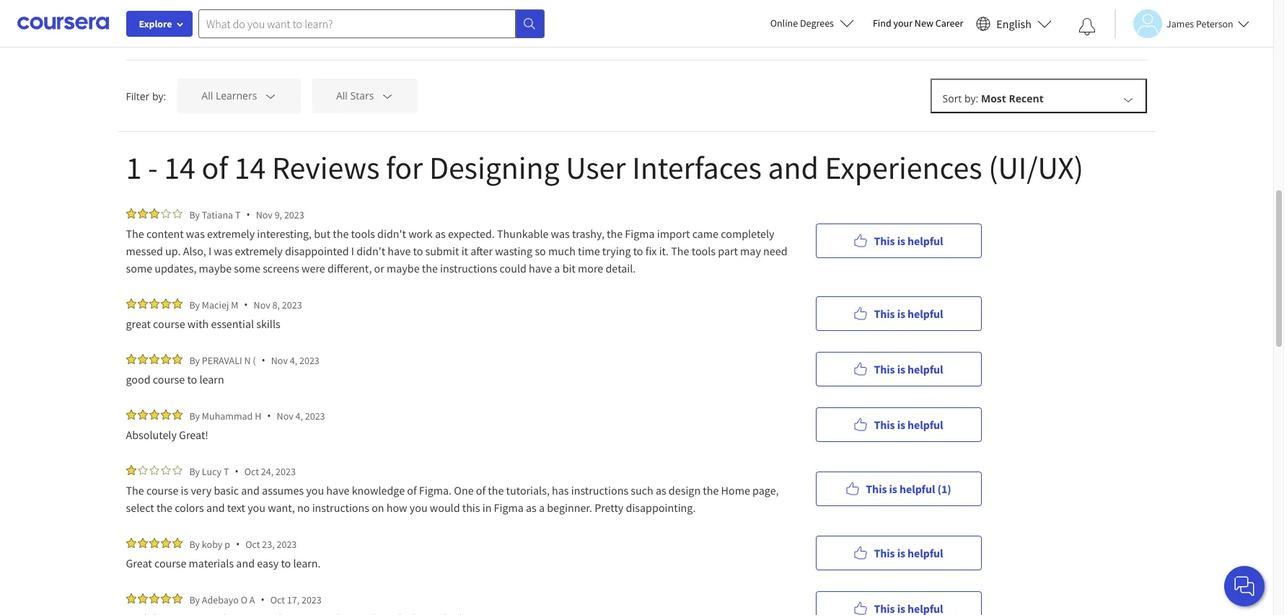 Task type: locate. For each thing, give the bounding box(es) containing it.
chevron down image right learners
[[264, 90, 277, 103]]

• left 9,
[[246, 208, 250, 222]]

koby
[[202, 538, 223, 551]]

the for design
[[126, 483, 144, 498]]

the right the select
[[157, 501, 172, 515]]

didn't up or
[[357, 244, 385, 258]]

by left lucy
[[189, 465, 200, 478]]

t inside by lucy t • oct 24, 2023
[[224, 465, 229, 478]]

english button
[[971, 0, 1058, 47]]

2 vertical spatial instructions
[[312, 501, 369, 515]]

t right lucy
[[224, 465, 229, 478]]

2023 for the content was extremely interesting, but the tools didn't work as expected. thunkable was trashy, the figma import came completely messed up. also, i was extremely disappointed i didn't have to submit it after wasting so much time trying to fix it. the tools part may need some updates, maybe some screens were different, or maybe the instructions could have a bit more detail.
[[284, 208, 304, 221]]

nov right h
[[277, 409, 293, 422]]

is inside the course is very basic and assumes you have knowledge of figma. one of the tutorials, has instructions such as design the home page, select the colors and text you want, no instructions on how you would this in figma as a beginner. pretty disappointing.
[[181, 483, 188, 498]]

reviews
[[192, 28, 231, 42]]

page,
[[753, 483, 779, 498]]

2023 inside by lucy t • oct 24, 2023
[[276, 465, 296, 478]]

have down work
[[388, 244, 411, 258]]

by: right filter
[[152, 89, 166, 103]]

to left fix
[[633, 244, 643, 258]]

this for interesting,
[[874, 233, 895, 248]]

chevron down image
[[264, 90, 277, 103], [381, 90, 394, 103]]

nov right (
[[271, 354, 288, 367]]

What do you want to learn? text field
[[198, 9, 516, 38]]

t inside by tatiana t • nov 9, 2023
[[235, 208, 241, 221]]

chevron down image for learners
[[264, 90, 277, 103]]

0 vertical spatial as
[[435, 227, 446, 241]]

3 by from the top
[[189, 354, 200, 367]]

star image
[[161, 209, 171, 219], [161, 465, 171, 476], [172, 465, 182, 476]]

2 this is helpful button from the top
[[816, 296, 982, 331]]

james peterson button
[[1115, 9, 1250, 38]]

1 horizontal spatial all
[[336, 89, 348, 103]]

2023 inside by peravali n ( • nov 4, 2023
[[299, 354, 320, 367]]

by up great!
[[189, 409, 200, 422]]

by:
[[152, 89, 166, 103], [965, 92, 979, 105]]

2 horizontal spatial have
[[529, 261, 552, 276]]

oct left 17,
[[270, 593, 285, 606]]

0 horizontal spatial have
[[326, 483, 350, 498]]

as up "submit"
[[435, 227, 446, 241]]

by adebayo o a • oct 17, 2023
[[189, 593, 322, 607]]

1 vertical spatial a
[[539, 501, 545, 515]]

by left "adebayo"
[[189, 593, 200, 606]]

nov inside by tatiana t • nov 9, 2023
[[256, 208, 273, 221]]

by inside by lucy t • oct 24, 2023
[[189, 465, 200, 478]]

2 all from the left
[[336, 89, 348, 103]]

show notifications image
[[1079, 18, 1096, 35]]

coursera image
[[17, 12, 109, 35]]

nov left 9,
[[256, 208, 273, 221]]

2023 inside "by koby p • oct 23, 2023"
[[277, 538, 297, 551]]

have down so
[[529, 261, 552, 276]]

instructions
[[440, 261, 497, 276], [571, 483, 629, 498], [312, 501, 369, 515]]

1 this is helpful from the top
[[874, 233, 944, 248]]

instructions left on
[[312, 501, 369, 515]]

all inside button
[[336, 89, 348, 103]]

maybe right or
[[387, 261, 420, 276]]

0 horizontal spatial some
[[126, 261, 152, 276]]

•
[[246, 208, 250, 222], [244, 298, 248, 312], [262, 354, 265, 367], [267, 409, 271, 423], [235, 465, 239, 478], [236, 538, 240, 551], [261, 593, 265, 607]]

• for the course is very basic and assumes you have knowledge of figma. one of the tutorials, has instructions such as design the home page, select the colors and text you want, no instructions on how you would this in figma as a beginner. pretty disappointing.
[[235, 465, 239, 478]]

0 horizontal spatial tools
[[351, 227, 375, 241]]

filled star image
[[126, 209, 136, 219], [149, 209, 159, 219], [137, 299, 148, 309], [161, 354, 171, 364], [126, 410, 136, 420], [137, 410, 148, 420], [149, 410, 159, 420], [126, 538, 136, 548], [149, 538, 159, 548], [149, 594, 159, 604], [161, 594, 171, 604], [172, 594, 182, 604]]

see all 5 star reviews
[[126, 28, 231, 42]]

• right h
[[267, 409, 271, 423]]

james peterson
[[1167, 17, 1234, 30]]

tools
[[351, 227, 375, 241], [692, 244, 716, 258]]

2023 right (
[[299, 354, 320, 367]]

course up the select
[[146, 483, 179, 498]]

the up the select
[[126, 483, 144, 498]]

t for very
[[224, 465, 229, 478]]

instructions down it
[[440, 261, 497, 276]]

course inside the course is very basic and assumes you have knowledge of figma. one of the tutorials, has instructions such as design the home page, select the colors and text you want, no instructions on how you would this in figma as a beginner. pretty disappointing.
[[146, 483, 179, 498]]

all
[[146, 28, 158, 42]]

1 chevron down image from the left
[[264, 90, 277, 103]]

star image for course
[[161, 465, 171, 476]]

4, right h
[[295, 409, 303, 422]]

the up trying
[[607, 227, 623, 241]]

star image
[[172, 209, 182, 219], [137, 465, 148, 476], [149, 465, 159, 476]]

star image down absolutely great!
[[161, 465, 171, 476]]

i
[[208, 244, 212, 258], [351, 244, 354, 258]]

after
[[471, 244, 493, 258]]

didn't
[[377, 227, 406, 241], [357, 244, 385, 258]]

tools up different,
[[351, 227, 375, 241]]

1 horizontal spatial i
[[351, 244, 354, 258]]

have left knowledge
[[326, 483, 350, 498]]

by inside by adebayo o a • oct 17, 2023
[[189, 593, 200, 606]]

0 horizontal spatial i
[[208, 244, 212, 258]]

chevron down image right the stars
[[381, 90, 394, 103]]

to left learn
[[187, 372, 197, 387]]

to
[[413, 244, 423, 258], [633, 244, 643, 258], [187, 372, 197, 387], [281, 556, 291, 571]]

of right one
[[476, 483, 486, 498]]

1 vertical spatial figma
[[494, 501, 524, 515]]

1 horizontal spatial was
[[214, 244, 233, 258]]

messed
[[126, 244, 163, 258]]

a left the bit
[[554, 261, 560, 276]]

1 vertical spatial have
[[529, 261, 552, 276]]

sort
[[943, 92, 962, 105]]

0 horizontal spatial by:
[[152, 89, 166, 103]]

0 vertical spatial oct
[[244, 465, 259, 478]]

import
[[657, 227, 690, 241]]

by for with
[[189, 298, 200, 311]]

2023 right 24,
[[276, 465, 296, 478]]

2 i from the left
[[351, 244, 354, 258]]

by up with
[[189, 298, 200, 311]]

tutorials,
[[506, 483, 550, 498]]

2 horizontal spatial as
[[656, 483, 666, 498]]

• right 'm'
[[244, 298, 248, 312]]

very
[[191, 483, 212, 498]]

2023 right h
[[305, 409, 325, 422]]

this for basic
[[866, 482, 887, 496]]

0 horizontal spatial maybe
[[199, 261, 232, 276]]

1 vertical spatial oct
[[245, 538, 260, 551]]

7 by from the top
[[189, 593, 200, 606]]

24,
[[261, 465, 274, 478]]

4, right (
[[290, 354, 297, 367]]

the up messed
[[126, 227, 144, 241]]

2023 right 8,
[[282, 298, 302, 311]]

this is helpful
[[874, 233, 944, 248], [874, 306, 944, 321], [874, 362, 944, 376], [874, 417, 944, 432], [874, 546, 944, 560]]

2023 inside by tatiana t • nov 9, 2023
[[284, 208, 304, 221]]

i right the "also,"
[[208, 244, 212, 258]]

by left koby at the bottom left
[[189, 538, 200, 551]]

23,
[[262, 538, 275, 551]]

14 right -
[[164, 148, 195, 188]]

1 vertical spatial t
[[224, 465, 229, 478]]

t right tatiana
[[235, 208, 241, 221]]

star image up content
[[161, 209, 171, 219]]

0 horizontal spatial a
[[539, 501, 545, 515]]

9,
[[275, 208, 282, 221]]

this
[[874, 233, 895, 248], [874, 306, 895, 321], [874, 362, 895, 376], [874, 417, 895, 432], [866, 482, 887, 496], [874, 546, 895, 560]]

by: right sort
[[965, 92, 979, 105]]

all stars
[[336, 89, 374, 103]]

1 horizontal spatial have
[[388, 244, 411, 258]]

and
[[768, 148, 819, 188], [241, 483, 260, 498], [206, 501, 225, 515], [236, 556, 255, 571]]

• right p
[[236, 538, 240, 551]]

figma up fix
[[625, 227, 655, 241]]

by: for sort
[[965, 92, 979, 105]]

by inside "by koby p • oct 23, 2023"
[[189, 538, 200, 551]]

1 horizontal spatial figma
[[625, 227, 655, 241]]

2023 for absolutely great!
[[305, 409, 325, 422]]

no
[[297, 501, 310, 515]]

2 chevron down image from the left
[[381, 90, 394, 103]]

1 horizontal spatial t
[[235, 208, 241, 221]]

course right good
[[153, 372, 185, 387]]

1 horizontal spatial tools
[[692, 244, 716, 258]]

helpful for basic
[[900, 482, 935, 496]]

t
[[235, 208, 241, 221], [224, 465, 229, 478]]

some left screens
[[234, 261, 260, 276]]

maybe down the "also,"
[[199, 261, 232, 276]]

2 vertical spatial the
[[126, 483, 144, 498]]

this for skills
[[874, 306, 895, 321]]

pretty
[[595, 501, 624, 515]]

1 vertical spatial as
[[656, 483, 666, 498]]

all left learners
[[202, 89, 213, 103]]

of up tatiana
[[202, 148, 228, 188]]

chevron down image for stars
[[381, 90, 394, 103]]

oct inside "by koby p • oct 23, 2023"
[[245, 538, 260, 551]]

17,
[[287, 593, 300, 606]]

have
[[388, 244, 411, 258], [529, 261, 552, 276], [326, 483, 350, 498]]

5 by from the top
[[189, 465, 200, 478]]

0 vertical spatial 4,
[[290, 354, 297, 367]]

5 this is helpful from the top
[[874, 546, 944, 560]]

extremely up screens
[[235, 244, 283, 258]]

the inside the course is very basic and assumes you have knowledge of figma. one of the tutorials, has instructions such as design the home page, select the colors and text you want, no instructions on how you would this in figma as a beginner. pretty disappointing.
[[126, 483, 144, 498]]

i up different,
[[351, 244, 354, 258]]

1 14 from the left
[[164, 148, 195, 188]]

0 vertical spatial instructions
[[440, 261, 497, 276]]

knowledge
[[352, 483, 405, 498]]

much
[[548, 244, 576, 258]]

time
[[578, 244, 600, 258]]

great
[[126, 317, 151, 331]]

all
[[202, 89, 213, 103], [336, 89, 348, 103]]

2 horizontal spatial you
[[410, 501, 428, 515]]

2023 right 17,
[[302, 593, 322, 606]]

14 up by tatiana t • nov 9, 2023
[[234, 148, 266, 188]]

you right text
[[248, 501, 266, 515]]

it.
[[659, 244, 669, 258]]

nov for content
[[256, 208, 273, 221]]

1 vertical spatial 4,
[[295, 409, 303, 422]]

0 horizontal spatial was
[[186, 227, 205, 241]]

all left the stars
[[336, 89, 348, 103]]

course right great
[[154, 556, 186, 571]]

some down messed
[[126, 261, 152, 276]]

you right how
[[410, 501, 428, 515]]

you up no
[[306, 483, 324, 498]]

1 horizontal spatial some
[[234, 261, 260, 276]]

by inside the by maciej m • nov 8, 2023
[[189, 298, 200, 311]]

may
[[740, 244, 761, 258]]

oct left 23,
[[245, 538, 260, 551]]

0 vertical spatial a
[[554, 261, 560, 276]]

instructions up pretty
[[571, 483, 629, 498]]

1 by from the top
[[189, 208, 200, 221]]

6 by from the top
[[189, 538, 200, 551]]

1 some from the left
[[126, 261, 152, 276]]

0 horizontal spatial 14
[[164, 148, 195, 188]]

1 horizontal spatial instructions
[[440, 261, 497, 276]]

filled star image
[[137, 209, 148, 219], [126, 299, 136, 309], [149, 299, 159, 309], [161, 299, 171, 309], [172, 299, 182, 309], [126, 354, 136, 364], [137, 354, 148, 364], [149, 354, 159, 364], [172, 354, 182, 364], [161, 410, 171, 420], [172, 410, 182, 420], [126, 465, 136, 476], [137, 538, 148, 548], [161, 538, 171, 548], [172, 538, 182, 548], [126, 594, 136, 604], [137, 594, 148, 604]]

some
[[126, 261, 152, 276], [234, 261, 260, 276]]

was right the "also,"
[[214, 244, 233, 258]]

stars
[[350, 89, 374, 103]]

1 maybe from the left
[[199, 261, 232, 276]]

0 vertical spatial the
[[126, 227, 144, 241]]

the course is very basic and assumes you have knowledge of figma. one of the tutorials, has instructions such as design the home page, select the colors and text you want, no instructions on how you would this in figma as a beginner. pretty disappointing.
[[126, 483, 781, 515]]

2 vertical spatial as
[[526, 501, 537, 515]]

of up how
[[407, 483, 417, 498]]

2 this is helpful from the top
[[874, 306, 944, 321]]

0 vertical spatial t
[[235, 208, 241, 221]]

is for great course with essential skills
[[897, 306, 906, 321]]

0 horizontal spatial t
[[224, 465, 229, 478]]

(1)
[[938, 482, 952, 496]]

tools down came
[[692, 244, 716, 258]]

find your new career
[[873, 17, 964, 30]]

3 this is helpful button from the top
[[816, 352, 982, 386]]

extremely
[[207, 227, 255, 241], [235, 244, 283, 258]]

1 horizontal spatial 14
[[234, 148, 266, 188]]

course left with
[[153, 317, 185, 331]]

0 horizontal spatial star image
[[137, 465, 148, 476]]

essential
[[211, 317, 254, 331]]

nov left 8,
[[254, 298, 270, 311]]

maybe
[[199, 261, 232, 276], [387, 261, 420, 276]]

2023 right 9,
[[284, 208, 304, 221]]

how
[[387, 501, 407, 515]]

learners
[[216, 89, 257, 103]]

most
[[981, 92, 1006, 105]]

is for good course to learn
[[897, 362, 906, 376]]

this is helpful for interesting,
[[874, 233, 944, 248]]

part
[[718, 244, 738, 258]]

by maciej m • nov 8, 2023
[[189, 298, 302, 312]]

easy
[[257, 556, 279, 571]]

1 horizontal spatial by:
[[965, 92, 979, 105]]

1 horizontal spatial chevron down image
[[381, 90, 394, 103]]

adebayo
[[202, 593, 239, 606]]

of
[[202, 148, 228, 188], [407, 483, 417, 498], [476, 483, 486, 498]]

0 horizontal spatial chevron down image
[[264, 90, 277, 103]]

bit
[[563, 261, 576, 276]]

None search field
[[198, 9, 545, 38]]

as down tutorials,
[[526, 501, 537, 515]]

5 this is helpful button from the top
[[816, 536, 982, 570]]

extremely down tatiana
[[207, 227, 255, 241]]

chevron down image inside all stars button
[[381, 90, 394, 103]]

oct left 24,
[[244, 465, 259, 478]]

by inside by tatiana t • nov 9, 2023
[[189, 208, 200, 221]]

0 horizontal spatial all
[[202, 89, 213, 103]]

nov inside the by maciej m • nov 8, 2023
[[254, 298, 270, 311]]

the right "it."
[[671, 244, 689, 258]]

good course to learn
[[126, 372, 224, 387]]

0 vertical spatial figma
[[625, 227, 655, 241]]

trashy,
[[572, 227, 605, 241]]

by inside by peravali n ( • nov 4, 2023
[[189, 354, 200, 367]]

2 horizontal spatial was
[[551, 227, 570, 241]]

0 horizontal spatial figma
[[494, 501, 524, 515]]

2 by from the top
[[189, 298, 200, 311]]

0 horizontal spatial as
[[435, 227, 446, 241]]

2 vertical spatial have
[[326, 483, 350, 498]]

you
[[306, 483, 324, 498], [248, 501, 266, 515], [410, 501, 428, 515]]

helpful inside button
[[900, 482, 935, 496]]

figma right in
[[494, 501, 524, 515]]

1 vertical spatial instructions
[[571, 483, 629, 498]]

also,
[[183, 244, 206, 258]]

english
[[997, 16, 1032, 31]]

nov inside by peravali n ( • nov 4, 2023
[[271, 354, 288, 367]]

a down tutorials,
[[539, 501, 545, 515]]

wasting
[[495, 244, 533, 258]]

as up disappointing. in the bottom of the page
[[656, 483, 666, 498]]

this is helpful (1) button
[[816, 472, 982, 506]]

oct inside by lucy t • oct 24, 2023
[[244, 465, 259, 478]]

by up learn
[[189, 354, 200, 367]]

chevron down image inside all learners button
[[264, 90, 277, 103]]

2 maybe from the left
[[387, 261, 420, 276]]

by for is
[[189, 465, 200, 478]]

1 horizontal spatial a
[[554, 261, 560, 276]]

was up the "also,"
[[186, 227, 205, 241]]

1 all from the left
[[202, 89, 213, 103]]

a
[[554, 261, 560, 276], [539, 501, 545, 515]]

by left tatiana
[[189, 208, 200, 221]]

2023 inside by muhammad h • nov 4, 2023
[[305, 409, 325, 422]]

is for the content was extremely interesting, but the tools didn't work as expected. thunkable was trashy, the figma import came completely messed up. also, i was extremely disappointed i didn't have to submit it after wasting so much time trying to fix it. the tools part may need some updates, maybe some screens were different, or maybe the instructions could have a bit more detail.
[[897, 233, 906, 248]]

p
[[225, 538, 230, 551]]

by muhammad h • nov 4, 2023
[[189, 409, 325, 423]]

didn't left work
[[377, 227, 406, 241]]

more
[[578, 261, 603, 276]]

was up the much
[[551, 227, 570, 241]]

the right but at the top of page
[[333, 227, 349, 241]]

explore button
[[126, 11, 193, 37]]

helpful
[[908, 233, 944, 248], [908, 306, 944, 321], [908, 362, 944, 376], [908, 417, 944, 432], [900, 482, 935, 496], [908, 546, 944, 560]]

figma.
[[419, 483, 452, 498]]

nov inside by muhammad h • nov 4, 2023
[[277, 409, 293, 422]]

2023 inside the by maciej m • nov 8, 2023
[[282, 298, 302, 311]]

2 some from the left
[[234, 261, 260, 276]]

so
[[535, 244, 546, 258]]

• up basic
[[235, 465, 239, 478]]

all inside button
[[202, 89, 213, 103]]

0 horizontal spatial you
[[248, 501, 266, 515]]

2 vertical spatial oct
[[270, 593, 285, 606]]

the for messed
[[126, 227, 144, 241]]

1 this is helpful button from the top
[[816, 223, 982, 258]]

o
[[241, 593, 247, 606]]

1 horizontal spatial maybe
[[387, 261, 420, 276]]

by for was
[[189, 208, 200, 221]]

4 by from the top
[[189, 409, 200, 422]]

by
[[189, 208, 200, 221], [189, 298, 200, 311], [189, 354, 200, 367], [189, 409, 200, 422], [189, 465, 200, 478], [189, 538, 200, 551], [189, 593, 200, 606]]

2023 right 23,
[[277, 538, 297, 551]]



Task type: describe. For each thing, give the bounding box(es) containing it.
this is helpful for easy
[[874, 546, 944, 560]]

• right (
[[262, 354, 265, 367]]

the left home
[[703, 483, 719, 498]]

chevron down image
[[1122, 93, 1135, 106]]

with
[[187, 317, 209, 331]]

fix
[[646, 244, 657, 258]]

1 horizontal spatial you
[[306, 483, 324, 498]]

text
[[227, 501, 245, 515]]

absolutely
[[126, 428, 177, 442]]

2 14 from the left
[[234, 148, 266, 188]]

• for absolutely great!
[[267, 409, 271, 423]]

4, inside by muhammad h • nov 4, 2023
[[295, 409, 303, 422]]

h
[[255, 409, 261, 422]]

online
[[770, 17, 798, 30]]

see
[[126, 28, 143, 42]]

see all 5 star reviews button
[[126, 10, 246, 60]]

have inside the course is very basic and assumes you have knowledge of figma. one of the tutorials, has instructions such as design the home page, select the colors and text you want, no instructions on how you would this in figma as a beginner. pretty disappointing.
[[326, 483, 350, 498]]

by for materials
[[189, 538, 200, 551]]

0 horizontal spatial instructions
[[312, 501, 369, 515]]

all learners
[[202, 89, 257, 103]]

-
[[148, 148, 158, 188]]

• for the content was extremely interesting, but the tools didn't work as expected. thunkable was trashy, the figma import came completely messed up. also, i was extremely disappointed i didn't have to submit it after wasting so much time trying to fix it. the tools part may need some updates, maybe some screens were different, or maybe the instructions could have a bit more detail.
[[246, 208, 250, 222]]

find your new career link
[[866, 14, 971, 32]]

course for great
[[153, 317, 185, 331]]

select
[[126, 501, 154, 515]]

1 vertical spatial extremely
[[235, 244, 283, 258]]

oct for basic
[[244, 465, 259, 478]]

thunkable
[[497, 227, 549, 241]]

this is helpful button for easy
[[816, 536, 982, 570]]

• right 'a'
[[261, 593, 265, 607]]

by inside by muhammad h • nov 4, 2023
[[189, 409, 200, 422]]

completely
[[721, 227, 775, 241]]

user
[[566, 148, 626, 188]]

chat with us image
[[1233, 575, 1256, 598]]

this is helpful (1)
[[866, 482, 952, 496]]

for
[[386, 148, 423, 188]]

nov for great!
[[277, 409, 293, 422]]

1 horizontal spatial star image
[[149, 465, 159, 476]]

by lucy t • oct 24, 2023
[[189, 465, 296, 478]]

1 vertical spatial the
[[671, 244, 689, 258]]

star image left lucy
[[172, 465, 182, 476]]

all for all stars
[[336, 89, 348, 103]]

0 vertical spatial have
[[388, 244, 411, 258]]

home
[[721, 483, 750, 498]]

2023 for great course with essential skills
[[282, 298, 302, 311]]

0 vertical spatial tools
[[351, 227, 375, 241]]

course for the
[[146, 483, 179, 498]]

instructions inside the content was extremely interesting, but the tools didn't work as expected. thunkable was trashy, the figma import came completely messed up. also, i was extremely disappointed i didn't have to submit it after wasting so much time trying to fix it. the tools part may need some updates, maybe some screens were different, or maybe the instructions could have a bit more detail.
[[440, 261, 497, 276]]

0 vertical spatial didn't
[[377, 227, 406, 241]]

nov for course
[[254, 298, 270, 311]]

this
[[462, 501, 480, 515]]

2 horizontal spatial of
[[476, 483, 486, 498]]

were
[[302, 261, 325, 276]]

1 vertical spatial didn't
[[357, 244, 385, 258]]

to right easy
[[281, 556, 291, 571]]

1
[[126, 148, 142, 188]]

design
[[669, 483, 701, 498]]

designing
[[429, 148, 560, 188]]

a inside the course is very basic and assumes you have knowledge of figma. one of the tutorials, has instructions such as design the home page, select the colors and text you want, no instructions on how you would this in figma as a beginner. pretty disappointing.
[[539, 501, 545, 515]]

sort by: most recent
[[943, 92, 1044, 105]]

is for the course is very basic and assumes you have knowledge of figma. one of the tutorials, has instructions such as design the home page, select the colors and text you want, no instructions on how you would this in figma as a beginner. pretty disappointing.
[[889, 482, 898, 496]]

such
[[631, 483, 654, 498]]

by tatiana t • nov 9, 2023
[[189, 208, 304, 222]]

star
[[169, 28, 189, 42]]

career
[[936, 17, 964, 30]]

1 i from the left
[[208, 244, 212, 258]]

0 horizontal spatial of
[[202, 148, 228, 188]]

figma inside the content was extremely interesting, but the tools didn't work as expected. thunkable was trashy, the figma import came completely messed up. also, i was extremely disappointed i didn't have to submit it after wasting so much time trying to fix it. the tools part may need some updates, maybe some screens were different, or maybe the instructions could have a bit more detail.
[[625, 227, 655, 241]]

the down "submit"
[[422, 261, 438, 276]]

good
[[126, 372, 151, 387]]

beginner.
[[547, 501, 592, 515]]

helpful for skills
[[908, 306, 944, 321]]

online degrees
[[770, 17, 834, 30]]

2 horizontal spatial star image
[[172, 209, 182, 219]]

up.
[[165, 244, 181, 258]]

figma inside the course is very basic and assumes you have knowledge of figma. one of the tutorials, has instructions such as design the home page, select the colors and text you want, no instructions on how you would this in figma as a beginner. pretty disappointing.
[[494, 501, 524, 515]]

but
[[314, 227, 331, 241]]

filter
[[126, 89, 150, 103]]

helpful for easy
[[908, 546, 944, 560]]

8,
[[272, 298, 280, 311]]

by for to
[[189, 354, 200, 367]]

star image for content
[[161, 209, 171, 219]]

interesting,
[[257, 227, 312, 241]]

by koby p • oct 23, 2023
[[189, 538, 297, 551]]

muhammad
[[202, 409, 253, 422]]

work
[[409, 227, 433, 241]]

course for great
[[154, 556, 186, 571]]

degrees
[[800, 17, 834, 30]]

this is helpful button for interesting,
[[816, 223, 982, 258]]

great course with essential skills
[[126, 317, 283, 331]]

to down work
[[413, 244, 423, 258]]

4 this is helpful button from the top
[[816, 407, 982, 442]]

a
[[249, 593, 255, 606]]

by: for filter
[[152, 89, 166, 103]]

a inside the content was extremely interesting, but the tools didn't work as expected. thunkable was trashy, the figma import came completely messed up. also, i was extremely disappointed i didn't have to submit it after wasting so much time trying to fix it. the tools part may need some updates, maybe some screens were different, or maybe the instructions could have a bit more detail.
[[554, 261, 560, 276]]

this for easy
[[874, 546, 895, 560]]

this is helpful for skills
[[874, 306, 944, 321]]

oct for easy
[[245, 538, 260, 551]]

expected.
[[448, 227, 495, 241]]

updates,
[[155, 261, 197, 276]]

helpful for interesting,
[[908, 233, 944, 248]]

2023 inside by adebayo o a • oct 17, 2023
[[302, 593, 322, 606]]

as inside the content was extremely interesting, but the tools didn't work as expected. thunkable was trashy, the figma import came completely messed up. also, i was extremely disappointed i didn't have to submit it after wasting so much time trying to fix it. the tools part may need some updates, maybe some screens were different, or maybe the instructions could have a bit more detail.
[[435, 227, 446, 241]]

submit
[[425, 244, 459, 258]]

peterson
[[1196, 17, 1234, 30]]

would
[[430, 501, 460, 515]]

4, inside by peravali n ( • nov 4, 2023
[[290, 354, 297, 367]]

in
[[483, 501, 492, 515]]

1 horizontal spatial of
[[407, 483, 417, 498]]

online degrees button
[[759, 7, 866, 39]]

is for great course materials and easy to learn.
[[897, 546, 906, 560]]

disappointed
[[285, 244, 349, 258]]

all stars button
[[312, 79, 418, 113]]

all learners button
[[178, 79, 301, 113]]

want,
[[268, 501, 295, 515]]

1 vertical spatial tools
[[692, 244, 716, 258]]

oct inside by adebayo o a • oct 17, 2023
[[270, 593, 285, 606]]

peravali
[[202, 354, 242, 367]]

the up in
[[488, 483, 504, 498]]

• for great course materials and easy to learn.
[[236, 538, 240, 551]]

new
[[915, 17, 934, 30]]

all for all learners
[[202, 89, 213, 103]]

explore
[[139, 17, 172, 30]]

0 vertical spatial extremely
[[207, 227, 255, 241]]

learn.
[[293, 556, 321, 571]]

detail.
[[606, 261, 636, 276]]

• for great course with essential skills
[[244, 298, 248, 312]]

assumes
[[262, 483, 304, 498]]

t for extremely
[[235, 208, 241, 221]]

2023 for great course materials and easy to learn.
[[277, 538, 297, 551]]

great
[[126, 556, 152, 571]]

recent
[[1009, 92, 1044, 105]]

2 horizontal spatial instructions
[[571, 483, 629, 498]]

great!
[[179, 428, 208, 442]]

2023 for the course is very basic and assumes you have knowledge of figma. one of the tutorials, has instructions such as design the home page, select the colors and text you want, no instructions on how you would this in figma as a beginner. pretty disappointing.
[[276, 465, 296, 478]]

course for good
[[153, 372, 185, 387]]

filter by:
[[126, 89, 166, 103]]

by peravali n ( • nov 4, 2023
[[189, 354, 320, 367]]

is for absolutely great!
[[897, 417, 906, 432]]

1 horizontal spatial as
[[526, 501, 537, 515]]

different,
[[328, 261, 372, 276]]

3 this is helpful from the top
[[874, 362, 944, 376]]

4 this is helpful from the top
[[874, 417, 944, 432]]

this is helpful button for skills
[[816, 296, 982, 331]]

skills
[[256, 317, 280, 331]]

screens
[[263, 261, 299, 276]]

find
[[873, 17, 892, 30]]

m
[[231, 298, 238, 311]]



Task type: vqa. For each thing, say whether or not it's contained in the screenshot.
list containing Can I try Coursera Plus first, to make sure it's right for me?
no



